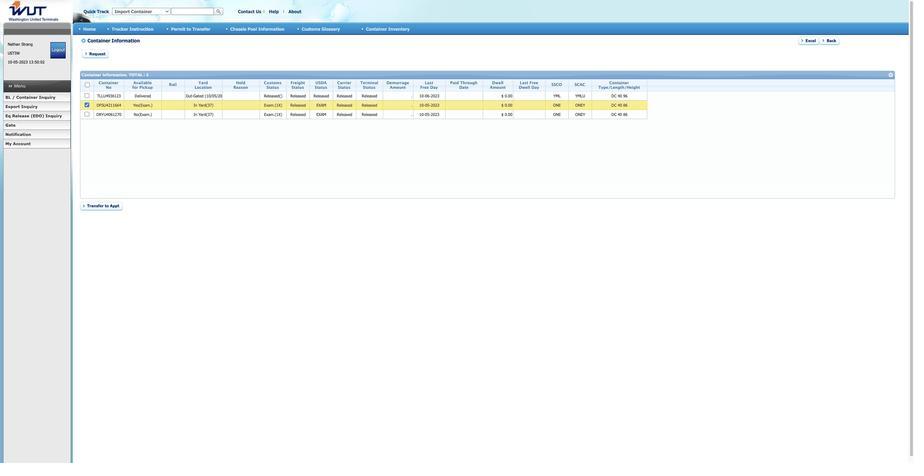 Task type: describe. For each thing, give the bounding box(es) containing it.
export inquiry
[[5, 104, 38, 109]]

10-05-2023 13:50:02
[[8, 60, 45, 64]]

pool
[[248, 26, 257, 31]]

quick
[[84, 9, 96, 14]]

chassis pool information
[[230, 26, 284, 31]]

export
[[5, 104, 20, 109]]

help
[[269, 9, 279, 14]]

strang
[[21, 42, 33, 46]]

instruction
[[129, 26, 154, 31]]

13:50:02
[[29, 60, 45, 64]]

permit to transfer
[[171, 26, 210, 31]]

to
[[187, 26, 191, 31]]

2023
[[19, 60, 28, 64]]

track
[[97, 9, 109, 14]]

glossary
[[321, 26, 340, 31]]

eq release (edo) inquiry link
[[3, 111, 71, 121]]

about link
[[289, 9, 301, 14]]

my account
[[5, 141, 31, 146]]

release
[[12, 114, 29, 118]]

bl / container inquiry link
[[3, 93, 71, 102]]

information
[[258, 26, 284, 31]]

chassis
[[230, 26, 246, 31]]

help link
[[269, 9, 279, 14]]

inventory
[[388, 26, 410, 31]]

ustiw
[[8, 51, 20, 55]]

transfer
[[192, 26, 210, 31]]

10-
[[8, 60, 13, 64]]

home
[[83, 26, 96, 31]]

05-
[[13, 60, 19, 64]]

notification
[[5, 132, 31, 137]]

notification link
[[3, 130, 71, 139]]

export inquiry link
[[3, 102, 71, 111]]

login image
[[50, 42, 66, 59]]

quick track
[[84, 9, 109, 14]]

customs
[[302, 26, 320, 31]]

0 horizontal spatial container
[[16, 95, 38, 100]]

trucker
[[112, 26, 128, 31]]

/
[[12, 95, 15, 100]]



Task type: locate. For each thing, give the bounding box(es) containing it.
None text field
[[171, 8, 214, 15]]

my
[[5, 141, 12, 146]]

gate link
[[3, 121, 71, 130]]

inquiry for container
[[39, 95, 55, 100]]

about
[[289, 9, 301, 14]]

contact
[[238, 9, 255, 14]]

2 vertical spatial inquiry
[[46, 114, 62, 118]]

1 vertical spatial inquiry
[[21, 104, 38, 109]]

inquiry
[[39, 95, 55, 100], [21, 104, 38, 109], [46, 114, 62, 118]]

container up export inquiry
[[16, 95, 38, 100]]

1 horizontal spatial container
[[366, 26, 387, 31]]

inquiry down bl / container inquiry
[[21, 104, 38, 109]]

trucker instruction
[[112, 26, 154, 31]]

inquiry up the "export inquiry" link
[[39, 95, 55, 100]]

account
[[13, 141, 31, 146]]

1 vertical spatial container
[[16, 95, 38, 100]]

inquiry for (edo)
[[46, 114, 62, 118]]

us
[[256, 9, 261, 14]]

bl / container inquiry
[[5, 95, 55, 100]]

container
[[366, 26, 387, 31], [16, 95, 38, 100]]

container left inventory
[[366, 26, 387, 31]]

nathan
[[8, 42, 20, 46]]

0 vertical spatial inquiry
[[39, 95, 55, 100]]

customs glossary
[[302, 26, 340, 31]]

nathan strang
[[8, 42, 33, 46]]

gate
[[5, 123, 16, 127]]

container inventory
[[366, 26, 410, 31]]

(edo)
[[31, 114, 44, 118]]

eq
[[5, 114, 11, 118]]

eq release (edo) inquiry
[[5, 114, 62, 118]]

contact us link
[[238, 9, 261, 14]]

0 vertical spatial container
[[366, 26, 387, 31]]

inquiry right (edo)
[[46, 114, 62, 118]]

contact us
[[238, 9, 261, 14]]

bl
[[5, 95, 11, 100]]

permit
[[171, 26, 185, 31]]

my account link
[[3, 139, 71, 149]]



Task type: vqa. For each thing, say whether or not it's contained in the screenshot.
16- on the top of page
no



